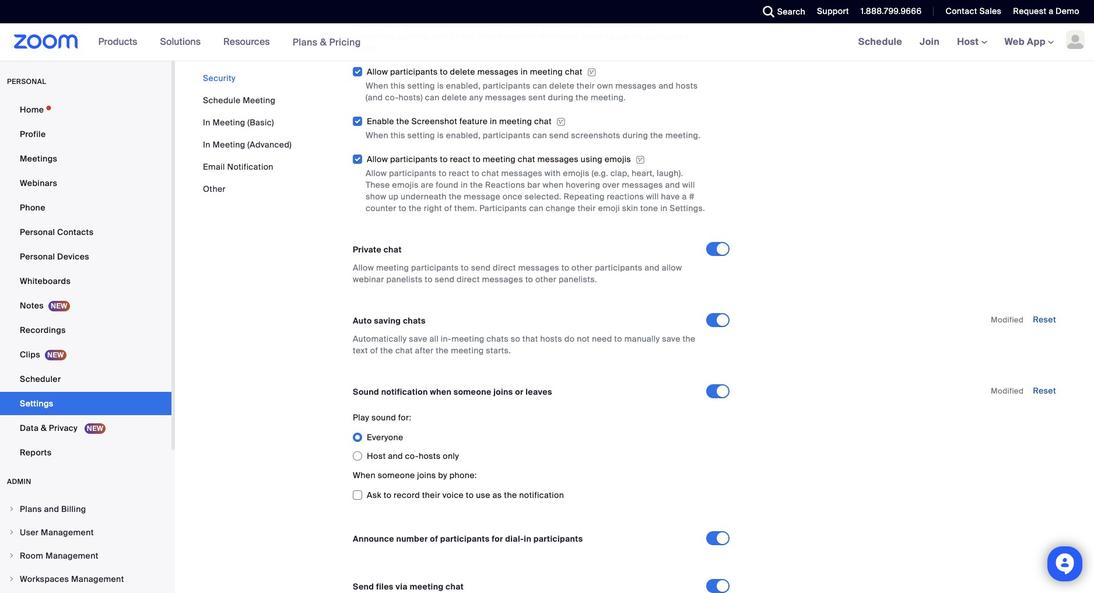 Task type: vqa. For each thing, say whether or not it's contained in the screenshot.
User photo
no



Task type: describe. For each thing, give the bounding box(es) containing it.
plans and billing menu item
[[0, 498, 172, 520]]

chat left 'support version for 'allow participants to delete messages in meeting chat image
[[565, 66, 583, 77]]

right
[[424, 203, 442, 213]]

the down the found
[[449, 191, 462, 202]]

in meeting (basic)
[[203, 117, 274, 128]]

and inside 'allow participants to react to chat messages with emojis (e.g. clap, heart, laugh). these emojis are found in the reactions bar when hovering over messages and will show up underneath the message once selected. repeating reactions will have a # counter to the right of them. participants can change their emoji skin tone in settings.'
[[665, 180, 680, 190]]

0 vertical spatial someone
[[454, 387, 492, 397]]

with
[[545, 168, 561, 178]]

data & privacy link
[[0, 417, 172, 440]]

0 vertical spatial a
[[1049, 6, 1054, 16]]

configured
[[646, 31, 689, 41]]

hosts inside 'play sound for:' option group
[[419, 451, 441, 462]]

user management menu item
[[0, 522, 172, 544]]

management for user management
[[41, 527, 94, 538]]

(e.g.
[[592, 168, 608, 178]]

repeating
[[564, 191, 605, 202]]

as
[[493, 490, 502, 500]]

profile picture image
[[1067, 30, 1085, 49]]

2 vertical spatial send
[[435, 274, 455, 285]]

allow for allow participants to react to chat messages with emojis (e.g. clap, heart, laugh). these emojis are found in the reactions bar when hovering over messages and will show up underneath the message once selected. repeating reactions will have a # counter to the right of them. participants can change their emoji skin tone in settings.
[[366, 168, 387, 178]]

text inside automatically save all in-meeting chats so that hosts do not need to manually save the text of the chat after the meeting starts.
[[353, 345, 368, 356]]

email
[[203, 162, 225, 172]]

sent
[[529, 92, 546, 103]]

phone
[[20, 202, 45, 213]]

can down 'sent'
[[533, 130, 547, 141]]

workspaces management menu item
[[0, 568, 172, 590]]

resources
[[224, 36, 270, 48]]

contact
[[946, 6, 978, 16]]

personal for personal contacts
[[20, 227, 55, 237]]

line
[[461, 31, 476, 41]]

2 horizontal spatial emojis
[[605, 154, 631, 164]]

reports link
[[0, 441, 172, 464]]

when this setting is enabled, participants can delete their own messages and hosts (and co-hosts) can delete any messages sent during the meeting.
[[366, 80, 698, 103]]

products button
[[98, 23, 143, 61]]

solutions
[[160, 36, 201, 48]]

personal contacts link
[[0, 221, 172, 244]]

billing
[[61, 504, 86, 515]]

security
[[203, 73, 236, 83]]

participants inside allow meeting participants to use new meeting chat features, including text formatting, quoting, and in-line image preview. additional features can be configured below:
[[411, 19, 459, 30]]

files
[[376, 582, 394, 592]]

clips
[[20, 349, 40, 360]]

plans & pricing
[[293, 36, 361, 48]]

1.888.799.9666 button up join
[[852, 0, 925, 23]]

in meeting (basic) link
[[203, 117, 274, 128]]

profile
[[20, 129, 46, 139]]

plans for plans & pricing
[[293, 36, 318, 48]]

banner containing products
[[0, 23, 1095, 61]]

allow participants to react to chat messages with emojis (e.g. clap, heart, laugh). these emojis are found in the reactions bar when hovering over messages and will show up underneath the message once selected. repeating reactions will have a # counter to the right of them. participants can change their emoji skin tone in settings.
[[366, 168, 705, 213]]

app
[[1027, 36, 1046, 48]]

meeting up reactions
[[483, 154, 516, 164]]

1.888.799.9666
[[861, 6, 922, 16]]

chats inside automatically save all in-meeting chats so that hosts do not need to manually save the text of the chat after the meeting starts.
[[487, 334, 509, 344]]

meeting up when this setting is enabled, participants can send screenshots during the meeting.
[[499, 116, 532, 127]]

additional
[[539, 31, 580, 41]]

chat down when this setting is enabled, participants can send screenshots during the meeting.
[[518, 154, 536, 164]]

products
[[98, 36, 137, 48]]

devices
[[57, 251, 89, 262]]

in meeting (advanced)
[[203, 139, 292, 150]]

0 vertical spatial delete
[[450, 66, 475, 77]]

meeting right all
[[452, 334, 485, 344]]

allow for allow meeting participants to send direct messages to other participants and allow webinar panelists to send direct messages to other panelists.
[[353, 262, 374, 273]]

below:
[[353, 43, 379, 53]]

2 reset from the top
[[1033, 386, 1057, 396]]

right image for user management
[[8, 529, 15, 536]]

during inside when this setting is enabled, participants can delete their own messages and hosts (and co-hosts) can delete any messages sent during the meeting.
[[548, 92, 574, 103]]

setting for the
[[408, 130, 435, 141]]

plans and billing
[[20, 504, 86, 515]]

ask
[[367, 490, 382, 500]]

when someone joins by phone:
[[353, 470, 477, 481]]

'support version for 'allow participants to delete messages in meeting chat image
[[587, 67, 597, 78]]

announce number of participants for dial-in participants
[[353, 534, 583, 544]]

play
[[353, 412, 369, 423]]

chat inside 'allow participants to react to chat messages with emojis (e.g. clap, heart, laugh). these emojis are found in the reactions bar when hovering over messages and will show up underneath the message once selected. repeating reactions will have a # counter to the right of them. participants can change their emoji skin tone in settings.'
[[482, 168, 499, 178]]

the down underneath
[[409, 203, 422, 213]]

web app button
[[1005, 36, 1054, 48]]

1 horizontal spatial direct
[[493, 262, 516, 273]]

allow participants to delete messages in meeting chat
[[367, 66, 583, 77]]

formatting,
[[353, 31, 397, 41]]

meeting up the formatting,
[[376, 19, 409, 30]]

2 modified from the top
[[991, 386, 1024, 396]]

the right manually
[[683, 334, 696, 344]]

1 modified from the top
[[991, 315, 1024, 325]]

co- inside when this setting is enabled, participants can delete their own messages and hosts (and co-hosts) can delete any messages sent during the meeting.
[[385, 92, 399, 103]]

webinar
[[353, 274, 384, 285]]

schedule meeting link
[[203, 95, 276, 106]]

in up when this setting is enabled, participants can delete their own messages and hosts (and co-hosts) can delete any messages sent during the meeting.
[[521, 66, 528, 77]]

sound notification when someone joins or leaves
[[353, 387, 552, 397]]

meeting up when this setting is enabled, participants can delete their own messages and hosts (and co-hosts) can delete any messages sent during the meeting.
[[530, 66, 563, 77]]

meeting for (advanced)
[[213, 139, 245, 150]]

react for meeting
[[450, 154, 471, 164]]

chat down announce number of participants for dial-in participants
[[446, 582, 464, 592]]

(basic)
[[248, 117, 274, 128]]

notes
[[20, 300, 44, 311]]

text inside allow meeting participants to use new meeting chat features, including text formatting, quoting, and in-line image preview. additional features can be configured below:
[[636, 19, 652, 30]]

meeting inside allow meeting participants to send direct messages to other participants and allow webinar panelists to send direct messages to other panelists.
[[376, 262, 409, 273]]

right image for plans and billing
[[8, 506, 15, 513]]

the up "message"
[[470, 180, 483, 190]]

workspaces management
[[20, 574, 124, 585]]

settings.
[[670, 203, 705, 213]]

quoting,
[[399, 31, 431, 41]]

in right feature
[[490, 116, 497, 127]]

hovering
[[566, 180, 601, 190]]

email notification
[[203, 162, 274, 172]]

their inside when this setting is enabled, participants can delete their own messages and hosts (and co-hosts) can delete any messages sent during the meeting.
[[577, 80, 595, 91]]

chat inside allow meeting participants to use new meeting chat features, including text formatting, quoting, and in-line image preview. additional features can be configured below:
[[541, 19, 559, 30]]

0 horizontal spatial chats
[[403, 316, 426, 326]]

search
[[778, 6, 806, 17]]

web app
[[1005, 36, 1046, 48]]

in for in meeting (basic)
[[203, 117, 210, 128]]

participants
[[480, 203, 527, 213]]

send
[[353, 582, 374, 592]]

1 horizontal spatial during
[[623, 130, 648, 141]]

personal devices
[[20, 251, 89, 262]]

meeting right via
[[410, 582, 444, 592]]

0 horizontal spatial notification
[[381, 387, 428, 397]]

hosts inside when this setting is enabled, participants can delete their own messages and hosts (and co-hosts) can delete any messages sent during the meeting.
[[676, 80, 698, 91]]

(advanced)
[[248, 139, 292, 150]]

tone
[[641, 203, 659, 213]]

emoji
[[598, 203, 620, 213]]

can right hosts)
[[425, 92, 440, 103]]

in- inside automatically save all in-meeting chats so that hosts do not need to manually save the text of the chat after the meeting starts.
[[441, 334, 452, 344]]

1 vertical spatial delete
[[550, 80, 575, 91]]

voice
[[443, 490, 464, 500]]

settings link
[[0, 392, 172, 415]]

other link
[[203, 184, 226, 194]]

allow for allow meeting participants to use new meeting chat features, including text formatting, quoting, and in-line image preview. additional features can be configured below:
[[353, 19, 374, 30]]

0 vertical spatial joins
[[494, 387, 513, 397]]

is for screenshot
[[437, 130, 444, 141]]

host for host and co-hosts only
[[367, 451, 386, 462]]

1 vertical spatial joins
[[417, 470, 436, 481]]

counter
[[366, 203, 397, 213]]

'support version for 'enable the screenshot feature in meeting chat image
[[557, 117, 566, 127]]

enable the screenshot feature in meeting chat
[[367, 116, 552, 127]]

laugh).
[[657, 168, 684, 178]]

2 save from the left
[[662, 334, 681, 344]]

image
[[478, 31, 503, 41]]

in down the have
[[661, 203, 668, 213]]

2 horizontal spatial send
[[550, 130, 569, 141]]

is for to
[[437, 80, 444, 91]]

when for allow
[[366, 80, 389, 91]]

data & privacy
[[20, 423, 80, 434]]

react for chat
[[449, 168, 470, 178]]

1 vertical spatial emojis
[[563, 168, 590, 178]]

private chat
[[353, 244, 402, 255]]

for:
[[398, 412, 412, 423]]

& for pricing
[[320, 36, 327, 48]]

home
[[20, 104, 44, 115]]

in right the found
[[461, 180, 468, 190]]

them.
[[455, 203, 477, 213]]

chat inside automatically save all in-meeting chats so that hosts do not need to manually save the text of the chat after the meeting starts.
[[396, 345, 413, 356]]

so
[[511, 334, 521, 344]]

number
[[396, 534, 428, 544]]

heart,
[[632, 168, 655, 178]]

1 vertical spatial send
[[471, 262, 491, 273]]

chat right 'private'
[[384, 244, 402, 255]]

chat up when this setting is enabled, participants can send screenshots during the meeting.
[[534, 116, 552, 127]]

be
[[634, 31, 644, 41]]

using
[[581, 154, 603, 164]]

scheduler link
[[0, 368, 172, 391]]

1 horizontal spatial will
[[683, 180, 695, 190]]

setting for participants
[[408, 80, 435, 91]]

a inside 'allow participants to react to chat messages with emojis (e.g. clap, heart, laugh). these emojis are found in the reactions bar when hovering over messages and will show up underneath the message once selected. repeating reactions will have a # counter to the right of them. participants can change their emoji skin tone in settings.'
[[682, 191, 687, 202]]



Task type: locate. For each thing, give the bounding box(es) containing it.
plans
[[293, 36, 318, 48], [20, 504, 42, 515]]

schedule inside meetings navigation
[[859, 36, 903, 48]]

the up laugh).
[[651, 130, 663, 141]]

reactions
[[607, 191, 644, 202]]

whiteboards link
[[0, 270, 172, 293]]

1 vertical spatial in-
[[441, 334, 452, 344]]

emojis up the up
[[392, 180, 419, 190]]

0 vertical spatial modified
[[991, 315, 1024, 325]]

or
[[515, 387, 524, 397]]

menu bar containing security
[[203, 72, 292, 195]]

personal menu menu
[[0, 98, 172, 466]]

right image left user
[[8, 529, 15, 536]]

this for participants
[[391, 80, 405, 91]]

and inside allow meeting participants to send direct messages to other participants and allow webinar panelists to send direct messages to other panelists.
[[645, 262, 660, 273]]

2 vertical spatial delete
[[442, 92, 467, 103]]

1 in from the top
[[203, 117, 210, 128]]

1 vertical spatial setting
[[408, 130, 435, 141]]

1 vertical spatial management
[[46, 551, 98, 561]]

including
[[598, 19, 634, 30]]

0 horizontal spatial other
[[536, 274, 557, 285]]

1 enabled, from the top
[[446, 80, 481, 91]]

emojis
[[605, 154, 631, 164], [563, 168, 590, 178], [392, 180, 419, 190]]

when
[[366, 80, 389, 91], [366, 130, 389, 141], [353, 470, 376, 481]]

in right the for
[[524, 534, 532, 544]]

auto
[[353, 316, 372, 326]]

of right number
[[430, 534, 438, 544]]

text down automatically
[[353, 345, 368, 356]]

schedule for schedule
[[859, 36, 903, 48]]

management down billing
[[41, 527, 94, 538]]

0 horizontal spatial send
[[435, 274, 455, 285]]

contact sales
[[946, 6, 1002, 16]]

request
[[1014, 6, 1047, 16]]

can up 'sent'
[[533, 80, 547, 91]]

3 right image from the top
[[8, 553, 15, 560]]

by
[[438, 470, 447, 481]]

0 vertical spatial other
[[572, 262, 593, 273]]

enable
[[367, 116, 394, 127]]

delete up 'support version for 'enable the screenshot feature in meeting chat image
[[550, 80, 575, 91]]

1 horizontal spatial someone
[[454, 387, 492, 397]]

participants inside 'allow participants to react to chat messages with emojis (e.g. clap, heart, laugh). these emojis are found in the reactions bar when hovering over messages and will show up underneath the message once selected. repeating reactions will have a # counter to the right of them. participants can change their emoji skin tone in settings.'
[[389, 168, 437, 178]]

1 horizontal spatial &
[[320, 36, 327, 48]]

in- inside allow meeting participants to use new meeting chat features, including text formatting, quoting, and in-line image preview. additional features can be configured below:
[[451, 31, 461, 41]]

1 vertical spatial direct
[[457, 274, 480, 285]]

enabled, inside when this setting is enabled, participants can delete their own messages and hosts (and co-hosts) can delete any messages sent during the meeting.
[[446, 80, 481, 91]]

2 in from the top
[[203, 139, 210, 150]]

send
[[550, 130, 569, 141], [471, 262, 491, 273], [435, 274, 455, 285]]

data
[[20, 423, 39, 434]]

when up (and
[[366, 80, 389, 91]]

#
[[689, 191, 695, 202]]

& inside personal menu menu
[[41, 423, 47, 434]]

can down selected.
[[529, 203, 544, 213]]

meeting.
[[591, 92, 626, 103], [666, 130, 701, 141]]

1 horizontal spatial hosts
[[541, 334, 563, 344]]

0 vertical spatial reset button
[[1033, 314, 1057, 325]]

when for enable
[[366, 130, 389, 141]]

1 horizontal spatial chats
[[487, 334, 509, 344]]

0 horizontal spatial someone
[[378, 470, 415, 481]]

a left demo
[[1049, 6, 1054, 16]]

1 reset button from the top
[[1033, 314, 1057, 325]]

the right the enable
[[397, 116, 409, 127]]

1 vertical spatial modified
[[991, 386, 1024, 396]]

0 vertical spatial in-
[[451, 31, 461, 41]]

of right right
[[444, 203, 452, 213]]

chat down allow participants to react to meeting chat messages using emojis
[[482, 168, 499, 178]]

delete left any
[[442, 92, 467, 103]]

the down 'support version for 'allow participants to delete messages in meeting chat image
[[576, 92, 589, 103]]

2 this from the top
[[391, 130, 405, 141]]

co- up when someone joins by phone:
[[405, 451, 419, 462]]

0 horizontal spatial co-
[[385, 92, 399, 103]]

zoom logo image
[[14, 34, 78, 49]]

admin menu menu
[[0, 498, 172, 593]]

save
[[409, 334, 428, 344], [662, 334, 681, 344]]

1 vertical spatial reset
[[1033, 386, 1057, 396]]

solutions button
[[160, 23, 206, 61]]

scheduler
[[20, 374, 61, 384]]

right image inside "room management" menu item
[[8, 553, 15, 560]]

of inside automatically save all in-meeting chats so that hosts do not need to manually save the text of the chat after the meeting starts.
[[370, 345, 378, 356]]

schedule down 'security' link
[[203, 95, 241, 106]]

will up #
[[683, 180, 695, 190]]

screenshots
[[571, 130, 621, 141]]

1 vertical spatial in
[[203, 139, 210, 150]]

right image for room management
[[8, 553, 15, 560]]

0 vertical spatial when
[[543, 180, 564, 190]]

menu bar
[[203, 72, 292, 195]]

1 horizontal spatial notification
[[519, 490, 564, 500]]

0 vertical spatial setting
[[408, 80, 435, 91]]

and inside allow meeting participants to use new meeting chat features, including text formatting, quoting, and in-line image preview. additional features can be configured below:
[[434, 31, 449, 41]]

chat up additional
[[541, 19, 559, 30]]

allow
[[662, 262, 682, 273]]

support
[[817, 6, 849, 16]]

allow inside 'allow participants to react to chat messages with emojis (e.g. clap, heart, laugh). these emojis are found in the reactions bar when hovering over messages and will show up underneath the message once selected. repeating reactions will have a # counter to the right of them. participants can change their emoji skin tone in settings.'
[[366, 168, 387, 178]]

and left allow
[[645, 262, 660, 273]]

personal
[[7, 77, 46, 86]]

2 personal from the top
[[20, 251, 55, 262]]

0 horizontal spatial of
[[370, 345, 378, 356]]

2 vertical spatial management
[[71, 574, 124, 585]]

1 horizontal spatial of
[[430, 534, 438, 544]]

use inside allow meeting participants to use new meeting chat features, including text formatting, quoting, and in-line image preview. additional features can be configured below:
[[471, 19, 486, 30]]

0 vertical spatial during
[[548, 92, 574, 103]]

0 horizontal spatial emojis
[[392, 180, 419, 190]]

2 horizontal spatial hosts
[[676, 80, 698, 91]]

setting up hosts)
[[408, 80, 435, 91]]

manually
[[625, 334, 660, 344]]

enabled, down enable the screenshot feature in meeting chat
[[446, 130, 481, 141]]

meetings navigation
[[850, 23, 1095, 61]]

1 horizontal spatial a
[[1049, 6, 1054, 16]]

meeting up preview.
[[506, 19, 539, 30]]

other
[[572, 262, 593, 273], [536, 274, 557, 285]]

personal
[[20, 227, 55, 237], [20, 251, 55, 262]]

web
[[1005, 36, 1025, 48]]

change
[[546, 203, 576, 213]]

1 vertical spatial will
[[647, 191, 659, 202]]

this down the enable
[[391, 130, 405, 141]]

4 right image from the top
[[8, 576, 15, 583]]

saving
[[374, 316, 401, 326]]

phone link
[[0, 196, 172, 219]]

someone left or
[[454, 387, 492, 397]]

their down repeating
[[578, 203, 596, 213]]

joins left or
[[494, 387, 513, 397]]

room
[[20, 551, 43, 561]]

setting
[[408, 80, 435, 91], [408, 130, 435, 141]]

underneath
[[401, 191, 447, 202]]

right image
[[8, 506, 15, 513], [8, 529, 15, 536], [8, 553, 15, 560], [8, 576, 15, 583]]

recordings
[[20, 325, 66, 335]]

private
[[353, 244, 382, 255]]

react inside 'allow participants to react to chat messages with emojis (e.g. clap, heart, laugh). these emojis are found in the reactions bar when hovering over messages and will show up underneath the message once selected. repeating reactions will have a # counter to the right of them. participants can change their emoji skin tone in settings.'
[[449, 168, 470, 178]]

reports
[[20, 448, 52, 458]]

and right quoting,
[[434, 31, 449, 41]]

0 vertical spatial &
[[320, 36, 327, 48]]

1 vertical spatial use
[[476, 490, 491, 500]]

automatically
[[353, 334, 407, 344]]

emojis up hovering
[[563, 168, 590, 178]]

allow inside allow meeting participants to use new meeting chat features, including text formatting, quoting, and in-line image preview. additional features can be configured below:
[[353, 19, 374, 30]]

1 vertical spatial during
[[623, 130, 648, 141]]

0 vertical spatial direct
[[493, 262, 516, 273]]

1 right image from the top
[[8, 506, 15, 513]]

found
[[436, 180, 459, 190]]

right image inside user management menu item
[[8, 529, 15, 536]]

host inside meetings navigation
[[958, 36, 982, 48]]

0 vertical spatial in
[[203, 117, 210, 128]]

host for host
[[958, 36, 982, 48]]

delete up any
[[450, 66, 475, 77]]

meeting left starts.
[[451, 345, 484, 356]]

meeting. down own
[[591, 92, 626, 103]]

1 save from the left
[[409, 334, 428, 344]]

plans inside "product information" navigation
[[293, 36, 318, 48]]

banner
[[0, 23, 1095, 61]]

when this setting is enabled, participants can send screenshots during the meeting.
[[366, 130, 701, 141]]

play sound for:
[[353, 412, 412, 423]]

1 horizontal spatial other
[[572, 262, 593, 273]]

meeting
[[376, 19, 409, 30], [506, 19, 539, 30], [530, 66, 563, 77], [499, 116, 532, 127], [483, 154, 516, 164], [376, 262, 409, 273], [452, 334, 485, 344], [451, 345, 484, 356], [410, 582, 444, 592]]

0 vertical spatial meeting.
[[591, 92, 626, 103]]

1 vertical spatial chats
[[487, 334, 509, 344]]

when inside when this setting is enabled, participants can delete their own messages and hosts (and co-hosts) can delete any messages sent during the meeting.
[[366, 80, 389, 91]]

to inside automatically save all in-meeting chats so that hosts do not need to manually save the text of the chat after the meeting starts.
[[615, 334, 623, 344]]

their down 'support version for 'allow participants to delete messages in meeting chat image
[[577, 80, 595, 91]]

can inside 'allow participants to react to chat messages with emojis (e.g. clap, heart, laugh). these emojis are found in the reactions bar when hovering over messages and will show up underneath the message once selected. repeating reactions will have a # counter to the right of them. participants can change their emoji skin tone in settings.'
[[529, 203, 544, 213]]

right image inside workspaces management menu item
[[8, 576, 15, 583]]

use
[[471, 19, 486, 30], [476, 490, 491, 500]]

right image inside plans and billing menu item
[[8, 506, 15, 513]]

a
[[1049, 6, 1054, 16], [682, 191, 687, 202]]

0 horizontal spatial hosts
[[419, 451, 441, 462]]

0 vertical spatial meeting
[[243, 95, 276, 106]]

meeting. inside when this setting is enabled, participants can delete their own messages and hosts (and co-hosts) can delete any messages sent during the meeting.
[[591, 92, 626, 103]]

when down with
[[543, 180, 564, 190]]

do
[[565, 334, 575, 344]]

1 vertical spatial a
[[682, 191, 687, 202]]

other up panelists.
[[572, 262, 593, 273]]

0 horizontal spatial direct
[[457, 274, 480, 285]]

1 vertical spatial hosts
[[541, 334, 563, 344]]

& right data
[[41, 423, 47, 434]]

1 horizontal spatial send
[[471, 262, 491, 273]]

contact sales link
[[937, 0, 1005, 23], [946, 6, 1002, 16]]

their left voice
[[422, 490, 441, 500]]

any
[[469, 92, 483, 103]]

'support version for 'allow participants to react to meeting chat messages using emojis image
[[636, 155, 645, 165]]

personal up 'whiteboards'
[[20, 251, 55, 262]]

the down all
[[436, 345, 449, 356]]

in for in meeting (advanced)
[[203, 139, 210, 150]]

join link
[[911, 23, 949, 61]]

2 enabled, from the top
[[446, 130, 481, 141]]

emojis up clap, at the top right of the page
[[605, 154, 631, 164]]

0 vertical spatial text
[[636, 19, 652, 30]]

0 vertical spatial of
[[444, 203, 452, 213]]

when inside 'allow participants to react to chat messages with emojis (e.g. clap, heart, laugh). these emojis are found in the reactions bar when hovering over messages and will show up underneath the message once selected. repeating reactions will have a # counter to the right of them. participants can change their emoji skin tone in settings.'
[[543, 180, 564, 190]]

1 vertical spatial other
[[536, 274, 557, 285]]

2 vertical spatial of
[[430, 534, 438, 544]]

join
[[920, 36, 940, 48]]

1 vertical spatial personal
[[20, 251, 55, 262]]

up
[[389, 191, 399, 202]]

sales
[[980, 6, 1002, 16]]

0 vertical spatial notification
[[381, 387, 428, 397]]

0 vertical spatial plans
[[293, 36, 318, 48]]

settings
[[20, 398, 53, 409]]

0 vertical spatial react
[[450, 154, 471, 164]]

recordings link
[[0, 319, 172, 342]]

hosts left the 'only'
[[419, 451, 441, 462]]

& inside "product information" navigation
[[320, 36, 327, 48]]

right image for workspaces management
[[8, 576, 15, 583]]

meeting down schedule meeting link
[[213, 117, 245, 128]]

to inside allow meeting participants to use new meeting chat features, including text formatting, quoting, and in-line image preview. additional features can be configured below:
[[461, 19, 469, 30]]

1.888.799.9666 button up schedule link
[[861, 6, 922, 16]]

in
[[521, 66, 528, 77], [490, 116, 497, 127], [461, 180, 468, 190], [661, 203, 668, 213], [524, 534, 532, 544]]

host inside 'play sound for:' option group
[[367, 451, 386, 462]]

own
[[597, 80, 613, 91]]

1 horizontal spatial save
[[662, 334, 681, 344]]

host down contact sales
[[958, 36, 982, 48]]

allow meeting participants to send direct messages to other participants and allow webinar panelists to send direct messages to other panelists.
[[353, 262, 682, 285]]

home link
[[0, 98, 172, 121]]

request a demo
[[1014, 6, 1080, 16]]

play sound for: option group
[[353, 428, 707, 466]]

0 horizontal spatial text
[[353, 345, 368, 356]]

meeting for (basic)
[[213, 117, 245, 128]]

0 horizontal spatial during
[[548, 92, 574, 103]]

only
[[443, 451, 459, 462]]

and down everyone
[[388, 451, 403, 462]]

management up workspaces management at left bottom
[[46, 551, 98, 561]]

0 horizontal spatial plans
[[20, 504, 42, 515]]

2 setting from the top
[[408, 130, 435, 141]]

0 vertical spatial hosts
[[676, 80, 698, 91]]

meeting up (basic) on the left of the page
[[243, 95, 276, 106]]

hosts down the configured at the top of the page
[[676, 80, 698, 91]]

other
[[203, 184, 226, 194]]

0 horizontal spatial host
[[367, 451, 386, 462]]

1 vertical spatial when
[[366, 130, 389, 141]]

co- right (and
[[385, 92, 399, 103]]

allow for allow participants to delete messages in meeting chat
[[367, 66, 388, 77]]

is up screenshot
[[437, 80, 444, 91]]

0 vertical spatial personal
[[20, 227, 55, 237]]

automatically save all in-meeting chats so that hosts do not need to manually save the text of the chat after the meeting starts.
[[353, 334, 696, 356]]

is inside when this setting is enabled, participants can delete their own messages and hosts (and co-hosts) can delete any messages sent during the meeting.
[[437, 80, 444, 91]]

participants
[[411, 19, 459, 30], [390, 66, 438, 77], [483, 80, 531, 91], [483, 130, 531, 141], [390, 154, 438, 164], [389, 168, 437, 178], [411, 262, 459, 273], [595, 262, 643, 273], [440, 534, 490, 544], [534, 534, 583, 544]]

management inside menu item
[[71, 574, 124, 585]]

1 is from the top
[[437, 80, 444, 91]]

the right 'as'
[[504, 490, 517, 500]]

enabled, for delete
[[446, 80, 481, 91]]

1 personal from the top
[[20, 227, 55, 237]]

these
[[366, 180, 390, 190]]

& for privacy
[[41, 423, 47, 434]]

right image left workspaces
[[8, 576, 15, 583]]

0 vertical spatial co-
[[385, 92, 399, 103]]

0 vertical spatial host
[[958, 36, 982, 48]]

room management menu item
[[0, 545, 172, 567]]

management for room management
[[46, 551, 98, 561]]

right image left room at left
[[8, 553, 15, 560]]

1 horizontal spatial text
[[636, 19, 652, 30]]

0 vertical spatial this
[[391, 80, 405, 91]]

1 this from the top
[[391, 80, 405, 91]]

meeting up email notification link at top left
[[213, 139, 245, 150]]

screenshot
[[412, 116, 458, 127]]

1 vertical spatial meeting.
[[666, 130, 701, 141]]

1 vertical spatial react
[[449, 168, 470, 178]]

chats right saving
[[403, 316, 426, 326]]

new
[[488, 19, 504, 30]]

host
[[958, 36, 982, 48], [367, 451, 386, 462]]

react
[[450, 154, 471, 164], [449, 168, 470, 178]]

2 vertical spatial meeting
[[213, 139, 245, 150]]

schedule inside menu bar
[[203, 95, 241, 106]]

can inside allow meeting participants to use new meeting chat features, including text formatting, quoting, and in-line image preview. additional features can be configured below:
[[617, 31, 631, 41]]

2 vertical spatial when
[[353, 470, 376, 481]]

1 vertical spatial someone
[[378, 470, 415, 481]]

in down schedule meeting link
[[203, 117, 210, 128]]

in
[[203, 117, 210, 128], [203, 139, 210, 150]]

when up ask
[[353, 470, 376, 481]]

when down the enable
[[366, 130, 389, 141]]

the inside when this setting is enabled, participants can delete their own messages and hosts (and co-hosts) can delete any messages sent during the meeting.
[[576, 92, 589, 103]]

1 horizontal spatial schedule
[[859, 36, 903, 48]]

plans up user
[[20, 504, 42, 515]]

joins left by
[[417, 470, 436, 481]]

hosts inside automatically save all in-meeting chats so that hosts do not need to manually save the text of the chat after the meeting starts.
[[541, 334, 563, 344]]

0 horizontal spatial schedule
[[203, 95, 241, 106]]

personal for personal devices
[[20, 251, 55, 262]]

and up the have
[[665, 180, 680, 190]]

notification up for:
[[381, 387, 428, 397]]

1 horizontal spatial meeting.
[[666, 130, 701, 141]]

schedule for schedule meeting
[[203, 95, 241, 106]]

and inside menu item
[[44, 504, 59, 515]]

a left #
[[682, 191, 687, 202]]

chat left after
[[396, 345, 413, 356]]

co- inside 'play sound for:' option group
[[405, 451, 419, 462]]

of inside 'allow participants to react to chat messages with emojis (e.g. clap, heart, laugh). these emojis are found in the reactions bar when hovering over messages and will show up underneath the message once selected. repeating reactions will have a # counter to the right of them. participants can change their emoji skin tone in settings.'
[[444, 203, 452, 213]]

management down "room management" menu item
[[71, 574, 124, 585]]

1 vertical spatial host
[[367, 451, 386, 462]]

management for workspaces management
[[71, 574, 124, 585]]

setting down screenshot
[[408, 130, 435, 141]]

someone up 'record' on the bottom left of page
[[378, 470, 415, 481]]

0 horizontal spatial &
[[41, 423, 47, 434]]

0 horizontal spatial save
[[409, 334, 428, 344]]

and inside when this setting is enabled, participants can delete their own messages and hosts (and co-hosts) can delete any messages sent during the meeting.
[[659, 80, 674, 91]]

0 horizontal spatial joins
[[417, 470, 436, 481]]

product information navigation
[[90, 23, 370, 61]]

allow for allow participants to react to meeting chat messages using emojis
[[367, 154, 388, 164]]

1 horizontal spatial plans
[[293, 36, 318, 48]]

notification
[[227, 162, 274, 172]]

their inside 'allow participants to react to chat messages with emojis (e.g. clap, heart, laugh). these emojis are found in the reactions bar when hovering over messages and will show up underneath the message once selected. repeating reactions will have a # counter to the right of them. participants can change their emoji skin tone in settings.'
[[578, 203, 596, 213]]

enabled,
[[446, 80, 481, 91], [446, 130, 481, 141]]

1 horizontal spatial when
[[543, 180, 564, 190]]

2 vertical spatial hosts
[[419, 451, 441, 462]]

plans inside plans and billing menu item
[[20, 504, 42, 515]]

clips link
[[0, 343, 172, 366]]

0 vertical spatial emojis
[[605, 154, 631, 164]]

1 setting from the top
[[408, 80, 435, 91]]

2 right image from the top
[[8, 529, 15, 536]]

privacy
[[49, 423, 78, 434]]

this for the
[[391, 130, 405, 141]]

webinars
[[20, 178, 57, 188]]

panelists.
[[559, 274, 597, 285]]

will up 'tone' at the top right of page
[[647, 191, 659, 202]]

hosts)
[[399, 92, 423, 103]]

this inside when this setting is enabled, participants can delete their own messages and hosts (and co-hosts) can delete any messages sent during the meeting.
[[391, 80, 405, 91]]

enabled, for feature
[[446, 130, 481, 141]]

preview.
[[505, 31, 537, 41]]

2 vertical spatial their
[[422, 490, 441, 500]]

1 vertical spatial plans
[[20, 504, 42, 515]]

and inside 'play sound for:' option group
[[388, 451, 403, 462]]

during
[[548, 92, 574, 103], [623, 130, 648, 141]]

profile link
[[0, 123, 172, 146]]

2 is from the top
[[437, 130, 444, 141]]

this up hosts)
[[391, 80, 405, 91]]

the down automatically
[[380, 345, 393, 356]]

0 horizontal spatial will
[[647, 191, 659, 202]]

can down including
[[617, 31, 631, 41]]

demo
[[1056, 6, 1080, 16]]

1 horizontal spatial emojis
[[563, 168, 590, 178]]

of down automatically
[[370, 345, 378, 356]]

save up after
[[409, 334, 428, 344]]

other left panelists.
[[536, 274, 557, 285]]

personal contacts
[[20, 227, 94, 237]]

enabled, up any
[[446, 80, 481, 91]]

webinars link
[[0, 172, 172, 195]]

will
[[683, 180, 695, 190], [647, 191, 659, 202]]

use up 'line'
[[471, 19, 486, 30]]

setting inside when this setting is enabled, participants can delete their own messages and hosts (and co-hosts) can delete any messages sent during the meeting.
[[408, 80, 435, 91]]

host down everyone
[[367, 451, 386, 462]]

0 horizontal spatial when
[[430, 387, 452, 397]]

support link
[[809, 0, 852, 23], [817, 6, 849, 16]]

chats
[[403, 316, 426, 326], [487, 334, 509, 344]]

1 vertical spatial text
[[353, 345, 368, 356]]

1 vertical spatial notification
[[519, 490, 564, 500]]

sound
[[353, 387, 379, 397]]

allow inside allow meeting participants to send direct messages to other participants and allow webinar panelists to send direct messages to other panelists.
[[353, 262, 374, 273]]

admin
[[7, 477, 31, 487]]

2 reset button from the top
[[1033, 386, 1057, 396]]

host and co-hosts only
[[367, 451, 459, 462]]

1.888.799.9666 button
[[852, 0, 925, 23], [861, 6, 922, 16]]

when down after
[[430, 387, 452, 397]]

participants inside when this setting is enabled, participants can delete their own messages and hosts (and co-hosts) can delete any messages sent during the meeting.
[[483, 80, 531, 91]]

meeting. up laugh).
[[666, 130, 701, 141]]

skin
[[622, 203, 638, 213]]

1 reset from the top
[[1033, 314, 1057, 325]]

plans for plans and billing
[[20, 504, 42, 515]]

0 vertical spatial their
[[577, 80, 595, 91]]

pricing
[[329, 36, 361, 48]]

is down screenshot
[[437, 130, 444, 141]]

announce
[[353, 534, 394, 544]]

0 vertical spatial when
[[366, 80, 389, 91]]



